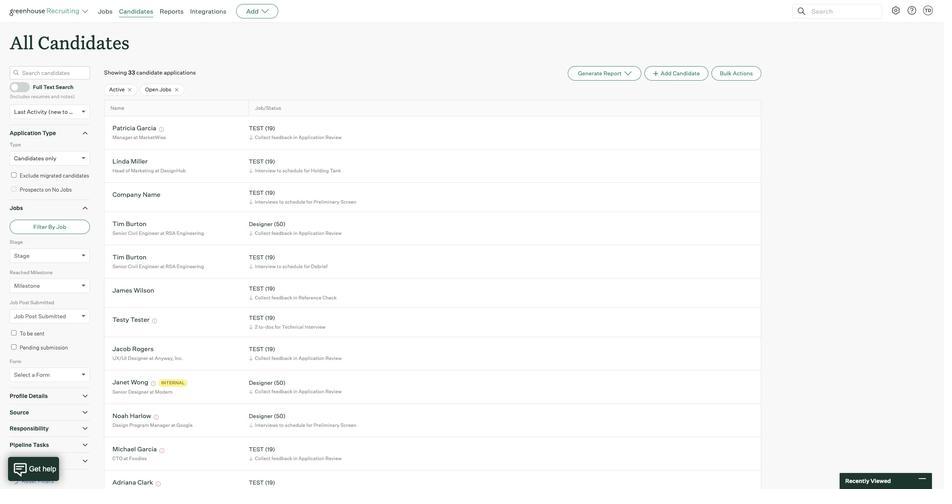Task type: describe. For each thing, give the bounding box(es) containing it.
candidates
[[63, 173, 89, 179]]

michael
[[112, 446, 136, 454]]

reports link
[[160, 7, 184, 15]]

linda miller link
[[112, 158, 148, 167]]

interview to schedule for holding tank link
[[248, 167, 343, 175]]

(19) for collect feedback in reference check link
[[265, 286, 275, 292]]

last activity (new to old) option
[[14, 108, 79, 115]]

0 vertical spatial job post submitted
[[10, 300, 54, 306]]

checkmark image
[[13, 84, 19, 90]]

details
[[29, 393, 48, 400]]

report
[[604, 70, 622, 77]]

0 vertical spatial submitted
[[30, 300, 54, 306]]

for for testy tester
[[275, 324, 281, 330]]

0 vertical spatial post
[[19, 300, 29, 306]]

noah harlow
[[112, 413, 151, 421]]

janet
[[112, 379, 129, 387]]

9 (19) from the top
[[265, 480, 275, 487]]

jobs link
[[98, 7, 113, 15]]

only
[[45, 155, 56, 162]]

(includes
[[10, 94, 30, 100]]

3 senior from the top
[[112, 389, 127, 395]]

civil for designer (50)
[[128, 230, 138, 236]]

reports
[[160, 7, 184, 15]]

screen for (50)
[[340, 423, 356, 429]]

engineering for designer (50)
[[177, 230, 204, 236]]

testy tester link
[[112, 316, 150, 325]]

interview inside test (19) 2 to-dos for technical interview
[[305, 324, 326, 330]]

to for test (19) interview to schedule for holding tank
[[277, 168, 281, 174]]

education
[[10, 458, 37, 465]]

last activity (new to old)
[[14, 108, 79, 115]]

test inside test (19) collect feedback in reference check
[[249, 286, 264, 292]]

text
[[43, 84, 55, 90]]

application for senior civil engineer at rsa engineering
[[299, 230, 324, 236]]

(new
[[48, 108, 61, 115]]

1 vertical spatial submitted
[[38, 313, 66, 320]]

old)
[[69, 108, 79, 115]]

tim burton link for designer
[[112, 220, 147, 229]]

reached milestone element
[[10, 269, 90, 299]]

1 vertical spatial manager
[[150, 423, 170, 429]]

33
[[128, 69, 135, 76]]

designer (50) collect feedback in application review for senior designer at modern
[[249, 380, 342, 395]]

collect for cto at foodies
[[255, 456, 271, 462]]

in for cto at foodies
[[293, 456, 298, 462]]

company name
[[112, 191, 160, 199]]

test (19) interview to schedule for holding tank
[[249, 158, 341, 174]]

8 test from the top
[[249, 447, 264, 454]]

2 review from the top
[[325, 230, 342, 236]]

exclude migrated candidates
[[20, 173, 89, 179]]

generate report button
[[568, 66, 641, 81]]

review for janet wong
[[325, 389, 342, 395]]

jacob rogers link
[[112, 346, 154, 355]]

janet wong link
[[112, 379, 148, 388]]

inc.
[[175, 356, 183, 362]]

open jobs
[[145, 86, 171, 93]]

janet wong
[[112, 379, 148, 387]]

form element
[[10, 358, 90, 388]]

designhub
[[160, 168, 186, 174]]

recently viewed
[[845, 478, 891, 485]]

9 test from the top
[[249, 480, 264, 487]]

(19) for the interview to schedule for holding tank "link" at the top left of page
[[265, 158, 275, 165]]

engineer for designer (50)
[[139, 230, 159, 236]]

rsa for designer (50)
[[166, 230, 176, 236]]

jobs right open
[[159, 86, 171, 93]]

bulk actions
[[720, 70, 753, 77]]

company
[[112, 191, 141, 199]]

0 vertical spatial stage
[[10, 239, 23, 245]]

3 review from the top
[[325, 356, 342, 362]]

interview for linda miller
[[255, 168, 276, 174]]

testy tester
[[112, 316, 150, 324]]

collect for manager at marketwise
[[255, 134, 271, 141]]

to be sent
[[20, 331, 44, 337]]

senior designer at modern
[[112, 389, 173, 395]]

full text search (includes resumes and notes)
[[10, 84, 75, 100]]

janet wong has been in application review for more than 5 days image
[[150, 382, 157, 387]]

interviews to schedule for preliminary screen link for (19)
[[248, 198, 358, 206]]

activity
[[27, 108, 47, 115]]

bulk actions link
[[711, 66, 761, 81]]

generate
[[578, 70, 602, 77]]

feedback for senior civil engineer at rsa engineering
[[272, 230, 292, 236]]

3 collect feedback in application review link from the top
[[248, 355, 344, 363]]

collect feedback in application review link for michael garcia
[[248, 455, 344, 463]]

designer (50) interviews to schedule for preliminary screen
[[249, 413, 356, 429]]

linda
[[112, 158, 129, 166]]

testy tester has been in technical interview for more than 14 days image
[[151, 319, 158, 324]]

tim for test
[[112, 254, 124, 262]]

in inside test (19) collect feedback in reference check
[[293, 295, 298, 301]]

feedback for ux/ui designer at anyway, inc.
[[272, 356, 292, 362]]

of
[[126, 168, 130, 174]]

add button
[[236, 4, 278, 18]]

feedback for cto at foodies
[[272, 456, 292, 462]]

collect for senior designer at modern
[[255, 389, 271, 395]]

1 horizontal spatial name
[[143, 191, 160, 199]]

collect for senior civil engineer at rsa engineering
[[255, 230, 271, 236]]

review for patricia garcia
[[325, 134, 342, 141]]

candidates for candidates
[[119, 7, 153, 15]]

job/status
[[255, 105, 281, 111]]

select
[[14, 372, 31, 379]]

add for add
[[246, 7, 259, 15]]

company name link
[[112, 191, 160, 200]]

rogers
[[132, 346, 154, 354]]

2 collect feedback in application review link from the top
[[248, 230, 344, 237]]

adriana clark
[[112, 479, 153, 487]]

jobs down prospects on no jobs option
[[10, 205, 23, 211]]

pipeline
[[10, 442, 32, 449]]

active
[[109, 86, 125, 93]]

test inside "test (19) interview to schedule for holding tank"
[[249, 158, 264, 165]]

exclude
[[20, 173, 39, 179]]

patricia garcia link
[[112, 124, 156, 133]]

prospects on no jobs
[[20, 187, 72, 193]]

jobs left candidates link
[[98, 7, 113, 15]]

test (19) interview to schedule for debrief
[[249, 254, 328, 270]]

anyway,
[[155, 356, 174, 362]]

2
[[255, 324, 258, 330]]

test inside test (19) interviews to schedule for preliminary screen
[[249, 190, 264, 197]]

td button
[[922, 4, 934, 17]]

at inside jacob rogers ux/ui designer at anyway, inc.
[[149, 356, 154, 362]]

(19) for interviews to schedule for preliminary screen link for (19)
[[265, 190, 275, 197]]

to for test (19) interviews to schedule for preliminary screen
[[279, 199, 284, 205]]

for for linda miller
[[304, 168, 310, 174]]

linda miller head of marketing at designhub
[[112, 158, 186, 174]]

foodies
[[129, 456, 147, 462]]

feedback inside test (19) collect feedback in reference check
[[272, 295, 292, 301]]

schedule for test (19) interviews to schedule for preliminary screen
[[285, 199, 305, 205]]

last
[[14, 108, 26, 115]]

test (19) 2 to-dos for technical interview
[[249, 315, 326, 330]]

(19) for collect feedback in application review link for patricia garcia
[[265, 125, 275, 132]]

job post submitted element
[[10, 299, 90, 330]]

(19) for third collect feedback in application review link from the bottom
[[265, 346, 275, 353]]

test (19) collect feedback in application review for michael garcia
[[249, 447, 342, 462]]

(19) for interview to schedule for debrief link
[[265, 254, 275, 261]]

internal
[[161, 381, 185, 386]]

candidate
[[673, 70, 700, 77]]

google
[[177, 423, 193, 429]]

submission
[[41, 345, 68, 351]]

engineer for test (19)
[[139, 264, 159, 270]]

Prospects on No Jobs checkbox
[[11, 187, 16, 192]]

review for michael garcia
[[325, 456, 342, 462]]

td button
[[923, 6, 933, 15]]

application type
[[10, 130, 56, 136]]

interview to schedule for debrief link
[[248, 263, 330, 271]]

profile details
[[10, 393, 48, 400]]

jobs right no
[[60, 187, 72, 193]]

on
[[45, 187, 51, 193]]

collect for ux/ui designer at anyway, inc.
[[255, 356, 271, 362]]

0 vertical spatial manager
[[112, 134, 132, 141]]

greenhouse recruiting image
[[10, 6, 82, 16]]

collect feedback in reference check link
[[248, 294, 339, 302]]

recently
[[845, 478, 869, 485]]

jacob
[[112, 346, 131, 354]]

rsa for test (19)
[[166, 264, 176, 270]]

source
[[10, 409, 29, 416]]

reset filters button
[[10, 474, 58, 489]]

full
[[33, 84, 42, 90]]



Task type: locate. For each thing, give the bounding box(es) containing it.
post up to be sent
[[25, 313, 37, 320]]

schedule inside test (19) interview to schedule for debrief
[[282, 264, 303, 270]]

candidates only option
[[14, 155, 56, 162]]

be
[[27, 331, 33, 337]]

1 vertical spatial civil
[[128, 264, 138, 270]]

1 vertical spatial (50)
[[274, 380, 285, 387]]

2 (19) from the top
[[265, 158, 275, 165]]

tim burton senior civil engineer at rsa engineering
[[112, 220, 204, 236], [112, 254, 204, 270]]

0 vertical spatial test (19) collect feedback in application review
[[249, 125, 342, 141]]

5 (19) from the top
[[265, 286, 275, 292]]

3 feedback from the top
[[272, 295, 292, 301]]

1 horizontal spatial type
[[42, 130, 56, 136]]

tank
[[330, 168, 341, 174]]

garcia for michael garcia
[[137, 446, 157, 454]]

harlow
[[130, 413, 151, 421]]

2 engineer from the top
[[139, 264, 159, 270]]

in up designer (50) interviews to schedule for preliminary screen
[[293, 389, 298, 395]]

application for cto at foodies
[[299, 456, 324, 462]]

1 vertical spatial tim burton senior civil engineer at rsa engineering
[[112, 254, 204, 270]]

job post submitted down reached milestone element
[[10, 300, 54, 306]]

(50) for janet wong
[[274, 380, 285, 387]]

in up "test (19) interview to schedule for holding tank"
[[293, 134, 298, 141]]

add candidate link
[[644, 66, 708, 81]]

0 horizontal spatial add
[[246, 7, 259, 15]]

2 vertical spatial job
[[14, 313, 24, 320]]

collect feedback in application review link down technical at the bottom left
[[248, 355, 344, 363]]

burton for designer
[[126, 220, 147, 228]]

preliminary inside test (19) interviews to schedule for preliminary screen
[[314, 199, 339, 205]]

name down active
[[110, 105, 124, 111]]

for for tim burton
[[304, 264, 310, 270]]

(50)
[[274, 221, 285, 228], [274, 380, 285, 387], [274, 413, 285, 420]]

job
[[56, 224, 66, 231], [10, 300, 18, 306], [14, 313, 24, 320]]

schedule for test (19) interview to schedule for debrief
[[282, 264, 303, 270]]

1 designer (50) collect feedback in application review from the top
[[249, 221, 342, 236]]

civil for test (19)
[[128, 264, 138, 270]]

0 vertical spatial candidates
[[119, 7, 153, 15]]

feedback up "test (19) interview to schedule for holding tank"
[[272, 134, 292, 141]]

(19) inside test (19) collect feedback in reference check
[[265, 286, 275, 292]]

test (19) collect feedback in application review up "test (19) interview to schedule for holding tank"
[[249, 125, 342, 141]]

1 collect from the top
[[255, 134, 271, 141]]

post down reached
[[19, 300, 29, 306]]

post
[[19, 300, 29, 306], [25, 313, 37, 320]]

Search candidates field
[[10, 66, 90, 80]]

for inside test (19) interview to schedule for debrief
[[304, 264, 310, 270]]

designer inside designer (50) interviews to schedule for preliminary screen
[[249, 413, 273, 420]]

collect feedback in application review link for janet wong
[[248, 388, 344, 396]]

0 vertical spatial tim burton link
[[112, 220, 147, 229]]

1 horizontal spatial manager
[[150, 423, 170, 429]]

0 vertical spatial add
[[246, 7, 259, 15]]

wilson
[[134, 287, 154, 295]]

marketing
[[131, 168, 154, 174]]

1 vertical spatial tim
[[112, 254, 124, 262]]

0 vertical spatial preliminary
[[314, 199, 339, 205]]

0 vertical spatial tim burton senior civil engineer at rsa engineering
[[112, 220, 204, 236]]

1 vertical spatial interviews
[[255, 423, 278, 429]]

name right company
[[143, 191, 160, 199]]

form down pending submission option
[[10, 359, 21, 365]]

interviews for designer
[[255, 423, 278, 429]]

viewed
[[871, 478, 891, 485]]

senior down janet
[[112, 389, 127, 395]]

(19) inside test (19) interviews to schedule for preliminary screen
[[265, 190, 275, 197]]

1 senior from the top
[[112, 230, 127, 236]]

feedback up test (19) 2 to-dos for technical interview
[[272, 295, 292, 301]]

1 vertical spatial post
[[25, 313, 37, 320]]

2 vertical spatial (50)
[[274, 413, 285, 420]]

michael garcia has been in application review for more than 5 days image
[[158, 449, 165, 454]]

preliminary
[[314, 199, 339, 205], [314, 423, 339, 429]]

modern
[[155, 389, 173, 395]]

manager down a follow-up was set for sep 22, 2023 for noah harlow icon
[[150, 423, 170, 429]]

1 vertical spatial form
[[36, 372, 50, 379]]

manager
[[112, 134, 132, 141], [150, 423, 170, 429]]

(19) for 2 to-dos for technical interview link
[[265, 315, 275, 322]]

type down application type
[[10, 142, 21, 148]]

(19) inside test (19) 2 to-dos for technical interview
[[265, 315, 275, 322]]

tim down company
[[112, 220, 124, 228]]

pending
[[20, 345, 39, 351]]

to
[[62, 108, 68, 115], [277, 168, 281, 174], [279, 199, 284, 205], [277, 264, 281, 270], [279, 423, 284, 429]]

senior for designer (50)
[[112, 230, 127, 236]]

submitted down reached milestone element
[[30, 300, 54, 306]]

actions
[[733, 70, 753, 77]]

technical
[[282, 324, 304, 330]]

tim for designer
[[112, 220, 124, 228]]

to inside "test (19) interview to schedule for holding tank"
[[277, 168, 281, 174]]

1 preliminary from the top
[[314, 199, 339, 205]]

1 screen from the top
[[340, 199, 356, 205]]

head
[[112, 168, 124, 174]]

all candidates
[[10, 31, 129, 54]]

1 vertical spatial name
[[143, 191, 160, 199]]

michael garcia link
[[112, 446, 157, 455]]

interviews inside designer (50) interviews to schedule for preliminary screen
[[255, 423, 278, 429]]

to inside test (19) interview to schedule for debrief
[[277, 264, 281, 270]]

dos
[[265, 324, 274, 330]]

6 test from the top
[[249, 315, 264, 322]]

applications
[[164, 69, 196, 76]]

1 vertical spatial screen
[[340, 423, 356, 429]]

designer (50) collect feedback in application review down test (19) interviews to schedule for preliminary screen
[[249, 221, 342, 236]]

1 test (19) collect feedback in application review from the top
[[249, 125, 342, 141]]

2 preliminary from the top
[[314, 423, 339, 429]]

collect feedback in application review link for patricia garcia
[[248, 134, 344, 141]]

(50) for noah harlow
[[274, 413, 285, 420]]

screen inside test (19) interviews to schedule for preliminary screen
[[340, 199, 356, 205]]

1 engineer from the top
[[139, 230, 159, 236]]

filter by job
[[33, 224, 66, 231]]

collect feedback in application review link
[[248, 134, 344, 141], [248, 230, 344, 237], [248, 355, 344, 363], [248, 388, 344, 396], [248, 455, 344, 463]]

4 review from the top
[[325, 389, 342, 395]]

add inside popup button
[[246, 7, 259, 15]]

adriana clark has been in onsite for more than 21 days image
[[155, 482, 162, 487]]

application down designer (50) interviews to schedule for preliminary screen
[[299, 456, 324, 462]]

Search text field
[[810, 5, 875, 17]]

senior down company
[[112, 230, 127, 236]]

to for test (19) interview to schedule for debrief
[[277, 264, 281, 270]]

interviews to schedule for preliminary screen link for (50)
[[248, 422, 358, 430]]

in up test (19) interview to schedule for debrief
[[293, 230, 298, 236]]

interviews for test
[[255, 199, 278, 205]]

2 screen from the top
[[340, 423, 356, 429]]

garcia up "marketwise"
[[137, 124, 156, 132]]

test inside test (19) 2 to-dos for technical interview
[[249, 315, 264, 322]]

preliminary for (19)
[[314, 199, 339, 205]]

1 vertical spatial test (19) collect feedback in application review
[[249, 346, 342, 362]]

interview for tim burton
[[255, 264, 276, 270]]

select a form
[[14, 372, 50, 379]]

schedule inside designer (50) interviews to schedule for preliminary screen
[[285, 423, 305, 429]]

in for ux/ui designer at anyway, inc.
[[293, 356, 298, 362]]

tim burton senior civil engineer at rsa engineering down the "company name" link
[[112, 220, 204, 236]]

test (19) collect feedback in application review
[[249, 125, 342, 141], [249, 346, 342, 362], [249, 447, 342, 462]]

1 vertical spatial designer (50) collect feedback in application review
[[249, 380, 342, 395]]

by
[[48, 224, 55, 231]]

0 vertical spatial engineer
[[139, 230, 159, 236]]

candidate reports are now available! apply filters and select "view in app" element
[[568, 66, 641, 81]]

0 vertical spatial name
[[110, 105, 124, 111]]

1 vertical spatial candidates
[[38, 31, 129, 54]]

0 vertical spatial tim
[[112, 220, 124, 228]]

preliminary inside designer (50) interviews to schedule for preliminary screen
[[314, 423, 339, 429]]

milestone down reached milestone
[[14, 283, 40, 290]]

in for senior civil engineer at rsa engineering
[[293, 230, 298, 236]]

1 vertical spatial garcia
[[137, 446, 157, 454]]

interviews inside test (19) interviews to schedule for preliminary screen
[[255, 199, 278, 205]]

engineering for test (19)
[[177, 264, 204, 270]]

michael garcia
[[112, 446, 157, 454]]

2 engineering from the top
[[177, 264, 204, 270]]

at inside linda miller head of marketing at designhub
[[155, 168, 159, 174]]

application down last
[[10, 130, 41, 136]]

burton down the "company name" link
[[126, 220, 147, 228]]

marketwise
[[139, 134, 166, 141]]

integrations link
[[190, 7, 227, 15]]

td
[[925, 8, 931, 13]]

0 vertical spatial designer (50) collect feedback in application review
[[249, 221, 342, 236]]

tim burton link up 'james wilson'
[[112, 254, 147, 263]]

filters
[[38, 478, 54, 485]]

1 vertical spatial burton
[[126, 254, 147, 262]]

(19) inside test (19) interview to schedule for debrief
[[265, 254, 275, 261]]

2 interviews from the top
[[255, 423, 278, 429]]

feedback down 2 to-dos for technical interview link
[[272, 356, 292, 362]]

stage
[[10, 239, 23, 245], [14, 252, 30, 259]]

collect
[[255, 134, 271, 141], [255, 230, 271, 236], [255, 295, 271, 301], [255, 356, 271, 362], [255, 389, 271, 395], [255, 456, 271, 462]]

2 vertical spatial interview
[[305, 324, 326, 330]]

2 in from the top
[[293, 230, 298, 236]]

for inside test (19) 2 to-dos for technical interview
[[275, 324, 281, 330]]

milestone
[[30, 270, 53, 276], [14, 283, 40, 290]]

tester
[[130, 316, 150, 324]]

application for manager at marketwise
[[299, 134, 324, 141]]

in left reference
[[293, 295, 298, 301]]

4 collect feedback in application review link from the top
[[248, 388, 344, 396]]

(50) inside designer (50) interviews to schedule for preliminary screen
[[274, 413, 285, 420]]

to-
[[259, 324, 265, 330]]

4 collect from the top
[[255, 356, 271, 362]]

candidates right jobs link
[[119, 7, 153, 15]]

3 in from the top
[[293, 295, 298, 301]]

for inside "test (19) interview to schedule for holding tank"
[[304, 168, 310, 174]]

test (19) interviews to schedule for preliminary screen
[[249, 190, 356, 205]]

design
[[112, 423, 128, 429]]

0 vertical spatial interviews to schedule for preliminary screen link
[[248, 198, 358, 206]]

1 vertical spatial add
[[661, 70, 672, 77]]

a follow-up was set for sep 22, 2023 for noah harlow image
[[153, 416, 160, 421]]

to
[[20, 331, 26, 337]]

james wilson link
[[112, 287, 154, 296]]

debrief
[[311, 264, 328, 270]]

0 vertical spatial interviews
[[255, 199, 278, 205]]

2 tim burton senior civil engineer at rsa engineering from the top
[[112, 254, 204, 270]]

designer inside jacob rogers ux/ui designer at anyway, inc.
[[128, 356, 148, 362]]

1 burton from the top
[[126, 220, 147, 228]]

designer (50) collect feedback in application review up designer (50) interviews to schedule for preliminary screen
[[249, 380, 342, 395]]

tim burton link for test
[[112, 254, 147, 263]]

0 vertical spatial (50)
[[274, 221, 285, 228]]

candidates only
[[14, 155, 56, 162]]

schedule for designer (50) interviews to schedule for preliminary screen
[[285, 423, 305, 429]]

2 burton from the top
[[126, 254, 147, 262]]

tim burton senior civil engineer at rsa engineering up wilson
[[112, 254, 204, 270]]

1 vertical spatial job post submitted
[[14, 313, 66, 320]]

schedule inside test (19) interviews to schedule for preliminary screen
[[285, 199, 305, 205]]

to inside designer (50) interviews to schedule for preliminary screen
[[279, 423, 284, 429]]

6 collect from the top
[[255, 456, 271, 462]]

1 vertical spatial senior
[[112, 264, 127, 270]]

(19) for michael garcia's collect feedback in application review link
[[265, 447, 275, 454]]

0 vertical spatial burton
[[126, 220, 147, 228]]

1 vertical spatial rsa
[[166, 264, 176, 270]]

tim burton senior civil engineer at rsa engineering for designer
[[112, 220, 204, 236]]

1 tim from the top
[[112, 220, 124, 228]]

candidates for candidates only
[[14, 155, 44, 162]]

7 test from the top
[[249, 346, 264, 353]]

8 (19) from the top
[[265, 447, 275, 454]]

wong
[[131, 379, 148, 387]]

1 vertical spatial job
[[10, 300, 18, 306]]

collect feedback in application review link up designer (50) interviews to schedule for preliminary screen
[[248, 388, 344, 396]]

garcia for patricia garcia
[[137, 124, 156, 132]]

2 collect from the top
[[255, 230, 271, 236]]

engineer up wilson
[[139, 264, 159, 270]]

3 collect from the top
[[255, 295, 271, 301]]

2 rsa from the top
[[166, 264, 176, 270]]

7 (19) from the top
[[265, 346, 275, 353]]

application up designer (50) interviews to schedule for preliminary screen
[[299, 389, 324, 395]]

tim burton senior civil engineer at rsa engineering for test
[[112, 254, 204, 270]]

application down technical at the bottom left
[[299, 356, 324, 362]]

2 interviews to schedule for preliminary screen link from the top
[[248, 422, 358, 430]]

interview inside test (19) interview to schedule for debrief
[[255, 264, 276, 270]]

5 in from the top
[[293, 389, 298, 395]]

engineer
[[139, 230, 159, 236], [139, 264, 159, 270]]

feedback for senior designer at modern
[[272, 389, 292, 395]]

profile
[[10, 393, 27, 400]]

designer for senior civil engineer at rsa engineering
[[249, 221, 273, 228]]

3 test from the top
[[249, 190, 264, 197]]

civil down the "company name" link
[[128, 230, 138, 236]]

1 vertical spatial engineering
[[177, 264, 204, 270]]

2 vertical spatial test (19) collect feedback in application review
[[249, 447, 342, 462]]

4 test from the top
[[249, 254, 264, 261]]

engineering
[[177, 230, 204, 236], [177, 264, 204, 270]]

cto
[[112, 456, 123, 462]]

1 interviews from the top
[[255, 199, 278, 205]]

showing 33 candidate applications
[[104, 69, 196, 76]]

submitted up sent
[[38, 313, 66, 320]]

screen for (19)
[[340, 199, 356, 205]]

1 review from the top
[[325, 134, 342, 141]]

type element
[[10, 141, 90, 171]]

pipeline tasks
[[10, 442, 49, 449]]

application for ux/ui designer at anyway, inc.
[[299, 356, 324, 362]]

garcia up foodies
[[137, 446, 157, 454]]

5 collect feedback in application review link from the top
[[248, 455, 344, 463]]

reference
[[299, 295, 321, 301]]

interviews
[[255, 199, 278, 205], [255, 423, 278, 429]]

test (19) collect feedback in application review for patricia garcia
[[249, 125, 342, 141]]

patricia garcia has been in application review for more than 5 days image
[[158, 127, 165, 132]]

0 horizontal spatial form
[[10, 359, 21, 365]]

job inside button
[[56, 224, 66, 231]]

at
[[133, 134, 138, 141], [155, 168, 159, 174], [160, 230, 165, 236], [160, 264, 165, 270], [149, 356, 154, 362], [150, 389, 154, 395], [171, 423, 175, 429], [124, 456, 128, 462]]

milestone down stage element
[[30, 270, 53, 276]]

feedback for manager at marketwise
[[272, 134, 292, 141]]

burton up 'james wilson'
[[126, 254, 147, 262]]

4 (19) from the top
[[265, 254, 275, 261]]

in for senior designer at modern
[[293, 389, 298, 395]]

application for senior designer at modern
[[299, 389, 324, 395]]

feedback up test (19)
[[272, 456, 292, 462]]

reached
[[10, 270, 29, 276]]

interview inside "test (19) interview to schedule for holding tank"
[[255, 168, 276, 174]]

1 horizontal spatial form
[[36, 372, 50, 379]]

1 vertical spatial milestone
[[14, 283, 40, 290]]

senior up james
[[112, 264, 127, 270]]

preliminary for (50)
[[314, 423, 339, 429]]

engineer down the "company name" link
[[139, 230, 159, 236]]

candidates link
[[119, 7, 153, 15]]

0 vertical spatial engineering
[[177, 230, 204, 236]]

for inside designer (50) interviews to schedule for preliminary screen
[[306, 423, 312, 429]]

jacob rogers ux/ui designer at anyway, inc.
[[112, 346, 183, 362]]

tim burton link down company
[[112, 220, 147, 229]]

0 vertical spatial garcia
[[137, 124, 156, 132]]

1 in from the top
[[293, 134, 298, 141]]

1 vertical spatial interview
[[255, 264, 276, 270]]

1 vertical spatial engineer
[[139, 264, 159, 270]]

2 tim burton link from the top
[[112, 254, 147, 263]]

3 test (19) collect feedback in application review from the top
[[249, 447, 342, 462]]

0 vertical spatial civil
[[128, 230, 138, 236]]

designer for senior designer at modern
[[249, 380, 273, 387]]

interviews to schedule for preliminary screen link
[[248, 198, 358, 206], [248, 422, 358, 430]]

(19) inside "test (19) interview to schedule for holding tank"
[[265, 158, 275, 165]]

(19)
[[265, 125, 275, 132], [265, 158, 275, 165], [265, 190, 275, 197], [265, 254, 275, 261], [265, 286, 275, 292], [265, 315, 275, 322], [265, 346, 275, 353], [265, 447, 275, 454], [265, 480, 275, 487]]

1 rsa from the top
[[166, 230, 176, 236]]

form right a
[[36, 372, 50, 379]]

clark
[[137, 479, 153, 487]]

for inside test (19) interviews to schedule for preliminary screen
[[306, 199, 312, 205]]

collect feedback in application review link down designer (50) interviews to schedule for preliminary screen
[[248, 455, 344, 463]]

job post submitted up sent
[[14, 313, 66, 320]]

1 interviews to schedule for preliminary screen link from the top
[[248, 198, 358, 206]]

1 engineering from the top
[[177, 230, 204, 236]]

in for manager at marketwise
[[293, 134, 298, 141]]

6 (19) from the top
[[265, 315, 275, 322]]

0 horizontal spatial manager
[[112, 134, 132, 141]]

civil up 'james wilson'
[[128, 264, 138, 270]]

1 tim burton senior civil engineer at rsa engineering from the top
[[112, 220, 204, 236]]

application up "test (19) interview to schedule for holding tank"
[[299, 134, 324, 141]]

5 collect from the top
[[255, 389, 271, 395]]

0 horizontal spatial name
[[110, 105, 124, 111]]

2 vertical spatial senior
[[112, 389, 127, 395]]

To be sent checkbox
[[11, 331, 16, 336]]

schedule inside "test (19) interview to schedule for holding tank"
[[282, 168, 303, 174]]

2 designer (50) collect feedback in application review from the top
[[249, 380, 342, 395]]

in down designer (50) interviews to schedule for preliminary screen
[[293, 456, 298, 462]]

tim
[[112, 220, 124, 228], [112, 254, 124, 262]]

test inside test (19) interview to schedule for debrief
[[249, 254, 264, 261]]

type down last activity (new to old)
[[42, 130, 56, 136]]

2 senior from the top
[[112, 264, 127, 270]]

candidates down jobs link
[[38, 31, 129, 54]]

Pending submission checkbox
[[11, 345, 16, 350]]

2 civil from the top
[[128, 264, 138, 270]]

1 feedback from the top
[[272, 134, 292, 141]]

4 in from the top
[[293, 356, 298, 362]]

0 vertical spatial interview
[[255, 168, 276, 174]]

1 vertical spatial type
[[10, 142, 21, 148]]

2 test (19) collect feedback in application review from the top
[[249, 346, 342, 362]]

candidates up exclude
[[14, 155, 44, 162]]

0 vertical spatial senior
[[112, 230, 127, 236]]

0 vertical spatial screen
[[340, 199, 356, 205]]

feedback up designer (50) interviews to schedule for preliminary screen
[[272, 389, 292, 395]]

0 vertical spatial type
[[42, 130, 56, 136]]

senior for test (19)
[[112, 264, 127, 270]]

1 test from the top
[[249, 125, 264, 132]]

1 vertical spatial preliminary
[[314, 423, 339, 429]]

5 feedback from the top
[[272, 389, 292, 395]]

2 feedback from the top
[[272, 230, 292, 236]]

2 vertical spatial candidates
[[14, 155, 44, 162]]

1 vertical spatial interviews to schedule for preliminary screen link
[[248, 422, 358, 430]]

a
[[32, 372, 35, 379]]

1 collect feedback in application review link from the top
[[248, 134, 344, 141]]

3 (19) from the top
[[265, 190, 275, 197]]

1 (19) from the top
[[265, 125, 275, 132]]

configure image
[[891, 6, 901, 15]]

collect feedback in application review link up "test (19) interview to schedule for holding tank"
[[248, 134, 344, 141]]

notes)
[[60, 94, 75, 100]]

to inside test (19) interviews to schedule for preliminary screen
[[279, 199, 284, 205]]

Exclude migrated candidates checkbox
[[11, 173, 16, 178]]

0 horizontal spatial type
[[10, 142, 21, 148]]

0 vertical spatial milestone
[[30, 270, 53, 276]]

screen inside designer (50) interviews to schedule for preliminary screen
[[340, 423, 356, 429]]

burton for test
[[126, 254, 147, 262]]

test (19) collect feedback in application review down designer (50) interviews to schedule for preliminary screen
[[249, 447, 342, 462]]

tim up james
[[112, 254, 124, 262]]

and
[[51, 94, 59, 100]]

collect inside test (19) collect feedback in reference check
[[255, 295, 271, 301]]

tasks
[[33, 442, 49, 449]]

designer (50) collect feedback in application review for senior civil engineer at rsa engineering
[[249, 221, 342, 236]]

6 in from the top
[[293, 456, 298, 462]]

stage element
[[10, 239, 90, 269]]

to for last activity (new to old)
[[62, 108, 68, 115]]

candidate
[[136, 69, 162, 76]]

1 vertical spatial stage
[[14, 252, 30, 259]]

collect feedback in application review link up test (19) interview to schedule for debrief
[[248, 230, 344, 237]]

manager down patricia
[[112, 134, 132, 141]]

0 vertical spatial job
[[56, 224, 66, 231]]

1 civil from the top
[[128, 230, 138, 236]]

designer (50) collect feedback in application review
[[249, 221, 342, 236], [249, 380, 342, 395]]

1 tim burton link from the top
[[112, 220, 147, 229]]

4 feedback from the top
[[272, 356, 292, 362]]

application up debrief
[[299, 230, 324, 236]]

noah
[[112, 413, 128, 421]]

designer for design program manager at google
[[249, 413, 273, 420]]

open
[[145, 86, 158, 93]]

6 feedback from the top
[[272, 456, 292, 462]]

miller
[[131, 158, 148, 166]]

testy
[[112, 316, 129, 324]]

2 tim from the top
[[112, 254, 124, 262]]

schedule for test (19) interview to schedule for holding tank
[[282, 168, 303, 174]]

civil
[[128, 230, 138, 236], [128, 264, 138, 270]]

in down technical at the bottom left
[[293, 356, 298, 362]]

1 vertical spatial tim burton link
[[112, 254, 147, 263]]

test (19) collect feedback in application review down technical at the bottom left
[[249, 346, 342, 362]]

0 vertical spatial form
[[10, 359, 21, 365]]

pending submission
[[20, 345, 68, 351]]

tim burton link
[[112, 220, 147, 229], [112, 254, 147, 263]]

candidates inside type element
[[14, 155, 44, 162]]

1 (50) from the top
[[274, 221, 285, 228]]

3 (50) from the top
[[274, 413, 285, 420]]

feedback up test (19) interview to schedule for debrief
[[272, 230, 292, 236]]

5 test from the top
[[249, 286, 264, 292]]

add for add candidate
[[661, 70, 672, 77]]

0 vertical spatial rsa
[[166, 230, 176, 236]]

generate report
[[578, 70, 622, 77]]

bulk
[[720, 70, 732, 77]]

5 review from the top
[[325, 456, 342, 462]]

2 test from the top
[[249, 158, 264, 165]]

to for designer (50) interviews to schedule for preliminary screen
[[279, 423, 284, 429]]

1 horizontal spatial add
[[661, 70, 672, 77]]

2 (50) from the top
[[274, 380, 285, 387]]



Task type: vqa. For each thing, say whether or not it's contained in the screenshot.
the top Burton
yes



